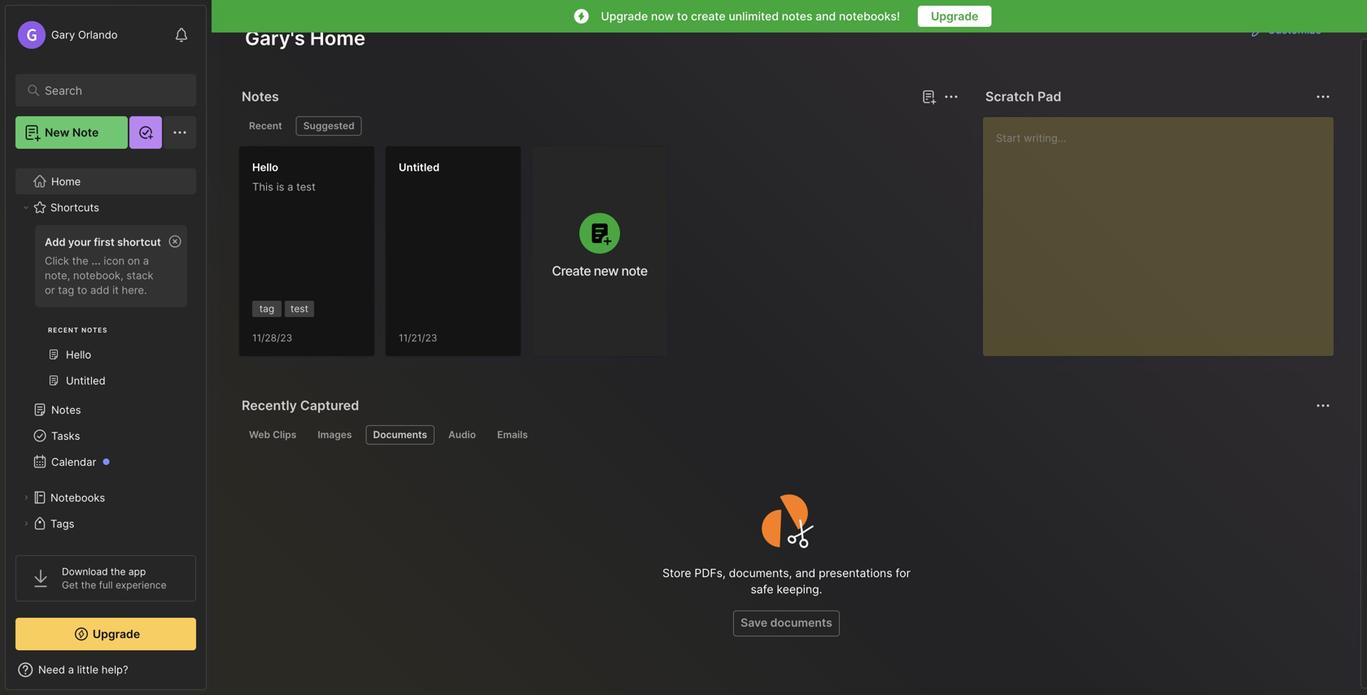 Task type: locate. For each thing, give the bounding box(es) containing it.
click
[[45, 255, 69, 267]]

0 horizontal spatial a
[[68, 664, 74, 677]]

11/28/23
[[252, 332, 292, 344]]

web clips tab
[[242, 426, 304, 445]]

0 horizontal spatial recent
[[48, 326, 79, 335]]

to left "add"
[[77, 284, 87, 297]]

tree containing home
[[6, 159, 206, 599]]

tab list containing web clips
[[242, 426, 1328, 445]]

notes inside notes link
[[51, 404, 81, 417]]

test up 11/28/23
[[291, 303, 308, 315]]

1 horizontal spatial more actions image
[[1314, 396, 1333, 416]]

shortcuts
[[50, 201, 99, 214]]

new
[[594, 263, 619, 279]]

notes inside group
[[81, 326, 108, 335]]

icon
[[104, 255, 125, 267]]

1 tab list from the top
[[242, 116, 956, 136]]

tab list containing recent
[[242, 116, 956, 136]]

new
[[45, 126, 69, 140]]

now
[[651, 9, 674, 23]]

2 horizontal spatial notes
[[242, 89, 279, 105]]

1 vertical spatial to
[[77, 284, 87, 297]]

click the ...
[[45, 255, 101, 267]]

recently
[[242, 398, 297, 414]]

save documents button
[[733, 611, 840, 637]]

experience
[[116, 580, 167, 592]]

documents,
[[729, 567, 792, 581]]

and right notes
[[816, 9, 836, 23]]

gary's
[[245, 26, 305, 50]]

more actions image
[[942, 87, 961, 107], [1314, 396, 1333, 416]]

emails tab
[[490, 426, 535, 445]]

create new note
[[552, 263, 648, 279]]

1 horizontal spatial tag
[[259, 303, 274, 315]]

group containing add your first shortcut
[[15, 221, 195, 404]]

the inside group
[[72, 255, 89, 267]]

store pdfs, documents, and presentations for safe keeping.
[[663, 567, 911, 597]]

save
[[741, 617, 768, 630]]

1 vertical spatial tab list
[[242, 426, 1328, 445]]

create new note button
[[531, 146, 668, 357]]

none search field inside main element
[[45, 81, 175, 100]]

need a little help?
[[38, 664, 128, 677]]

the
[[72, 255, 89, 267], [111, 566, 126, 578], [81, 580, 96, 592]]

to right now
[[677, 9, 688, 23]]

2 vertical spatial a
[[68, 664, 74, 677]]

recent
[[249, 120, 282, 132], [48, 326, 79, 335]]

0 vertical spatial to
[[677, 9, 688, 23]]

notes
[[242, 89, 279, 105], [81, 326, 108, 335], [51, 404, 81, 417]]

emails
[[497, 429, 528, 441]]

None search field
[[45, 81, 175, 100]]

upgrade inside button
[[931, 9, 979, 23]]

a inside hello this is a test
[[287, 181, 293, 193]]

tag right or
[[58, 284, 74, 297]]

0 vertical spatial recent
[[249, 120, 282, 132]]

0 vertical spatial home
[[310, 26, 366, 50]]

1 vertical spatial a
[[143, 255, 149, 267]]

create
[[691, 9, 726, 23]]

0 vertical spatial tab list
[[242, 116, 956, 136]]

tasks button
[[15, 423, 195, 449]]

pad
[[1038, 89, 1062, 105]]

notes button
[[238, 84, 282, 110]]

tasks
[[51, 430, 80, 443]]

2 horizontal spatial upgrade
[[931, 9, 979, 23]]

tag
[[58, 284, 74, 297], [259, 303, 274, 315]]

keeping.
[[777, 583, 822, 597]]

recent down notes button at the top left
[[249, 120, 282, 132]]

notes inside notes button
[[242, 89, 279, 105]]

0 vertical spatial a
[[287, 181, 293, 193]]

1 horizontal spatial upgrade
[[601, 9, 648, 23]]

1 horizontal spatial home
[[310, 26, 366, 50]]

0 vertical spatial more actions image
[[942, 87, 961, 107]]

home link
[[15, 168, 196, 195]]

a
[[287, 181, 293, 193], [143, 255, 149, 267], [68, 664, 74, 677]]

home
[[310, 26, 366, 50], [51, 175, 81, 188]]

0 horizontal spatial notes
[[51, 404, 81, 417]]

2 tab list from the top
[[242, 426, 1328, 445]]

1 vertical spatial recent
[[48, 326, 79, 335]]

recently captured
[[242, 398, 359, 414]]

1 horizontal spatial notes
[[81, 326, 108, 335]]

icon on a note, notebook, stack or tag to add it here.
[[45, 255, 153, 297]]

Account field
[[15, 19, 118, 51]]

on
[[128, 255, 140, 267]]

Start writing… text field
[[996, 117, 1333, 343]]

upgrade button
[[918, 6, 992, 27]]

it
[[112, 284, 119, 297]]

images tab
[[310, 426, 359, 445]]

home right "gary's"
[[310, 26, 366, 50]]

tag inside 'icon on a note, notebook, stack or tag to add it here.'
[[58, 284, 74, 297]]

WHAT'S NEW field
[[6, 658, 206, 684]]

0 vertical spatial the
[[72, 255, 89, 267]]

documents
[[770, 617, 832, 630]]

scratch pad button
[[982, 84, 1065, 110]]

recent for recent notes
[[48, 326, 79, 335]]

0 horizontal spatial more actions image
[[942, 87, 961, 107]]

safe
[[751, 583, 774, 597]]

More actions field
[[940, 85, 963, 108], [1312, 85, 1335, 108], [1312, 395, 1335, 418]]

group
[[15, 221, 195, 404]]

audio tab
[[441, 426, 483, 445]]

0 vertical spatial notes
[[242, 89, 279, 105]]

notes up tasks
[[51, 404, 81, 417]]

0 horizontal spatial to
[[77, 284, 87, 297]]

notes down "add"
[[81, 326, 108, 335]]

upgrade for upgrade now to create unlimited notes and notebooks!
[[601, 9, 648, 23]]

1 horizontal spatial to
[[677, 9, 688, 23]]

to
[[677, 9, 688, 23], [77, 284, 87, 297]]

1 vertical spatial tag
[[259, 303, 274, 315]]

notebooks link
[[15, 485, 195, 511]]

and
[[816, 9, 836, 23], [795, 567, 816, 581]]

tab list for notes
[[242, 116, 956, 136]]

0 vertical spatial tag
[[58, 284, 74, 297]]

the down download
[[81, 580, 96, 592]]

here.
[[122, 284, 147, 297]]

a right on
[[143, 255, 149, 267]]

recently captured button
[[238, 393, 362, 419]]

download
[[62, 566, 108, 578]]

0 horizontal spatial tag
[[58, 284, 74, 297]]

tree
[[6, 159, 206, 599]]

2 horizontal spatial a
[[287, 181, 293, 193]]

0 horizontal spatial home
[[51, 175, 81, 188]]

tab list for recently captured
[[242, 426, 1328, 445]]

1 vertical spatial home
[[51, 175, 81, 188]]

a right is
[[287, 181, 293, 193]]

0 horizontal spatial upgrade
[[93, 628, 140, 642]]

presentations
[[819, 567, 893, 581]]

tab list
[[242, 116, 956, 136], [242, 426, 1328, 445]]

home up shortcuts
[[51, 175, 81, 188]]

1 vertical spatial and
[[795, 567, 816, 581]]

calendar
[[51, 456, 96, 469]]

recent inside group
[[48, 326, 79, 335]]

notebooks!
[[839, 9, 900, 23]]

1 horizontal spatial recent
[[249, 120, 282, 132]]

1 horizontal spatial a
[[143, 255, 149, 267]]

the up full
[[111, 566, 126, 578]]

or
[[45, 284, 55, 297]]

0 vertical spatial test
[[296, 181, 316, 193]]

documents
[[373, 429, 427, 441]]

the left ...
[[72, 255, 89, 267]]

create
[[552, 263, 591, 279]]

1 vertical spatial notes
[[81, 326, 108, 335]]

...
[[91, 255, 101, 267]]

recent inside tab
[[249, 120, 282, 132]]

a left little
[[68, 664, 74, 677]]

help?
[[102, 664, 128, 677]]

notes up recent tab
[[242, 89, 279, 105]]

and up keeping. at bottom right
[[795, 567, 816, 581]]

recent notes
[[48, 326, 108, 335]]

untitled
[[399, 161, 440, 174]]

get
[[62, 580, 78, 592]]

1 vertical spatial more actions image
[[1314, 396, 1333, 416]]

tag up 11/28/23
[[259, 303, 274, 315]]

test right is
[[296, 181, 316, 193]]

recent down or
[[48, 326, 79, 335]]

little
[[77, 664, 99, 677]]

web
[[249, 429, 270, 441]]

upgrade
[[601, 9, 648, 23], [931, 9, 979, 23], [93, 628, 140, 642]]

2 vertical spatial notes
[[51, 404, 81, 417]]

tree inside main element
[[6, 159, 206, 599]]

1 vertical spatial the
[[111, 566, 126, 578]]



Task type: describe. For each thing, give the bounding box(es) containing it.
tags
[[50, 518, 74, 530]]

upgrade inside popup button
[[93, 628, 140, 642]]

hello
[[252, 161, 278, 174]]

shortcuts button
[[15, 195, 195, 221]]

recent tab
[[242, 116, 290, 136]]

tag inside create new note row group
[[259, 303, 274, 315]]

create new note row group
[[238, 146, 678, 367]]

upgrade now to create unlimited notes and notebooks!
[[601, 9, 900, 23]]

scratch pad
[[986, 89, 1062, 105]]

home inside tree
[[51, 175, 81, 188]]

Search text field
[[45, 83, 175, 98]]

hello this is a test
[[252, 161, 316, 193]]

more actions image inside field
[[1314, 396, 1333, 416]]

this
[[252, 181, 273, 193]]

images
[[318, 429, 352, 441]]

to inside 'icon on a note, notebook, stack or tag to add it here.'
[[77, 284, 87, 297]]

suggested tab
[[296, 116, 362, 136]]

pdfs,
[[695, 567, 726, 581]]

app
[[128, 566, 146, 578]]

notebook,
[[73, 269, 124, 282]]

recent for recent
[[249, 120, 282, 132]]

notebooks
[[50, 492, 105, 504]]

more actions image
[[1314, 87, 1333, 107]]

and inside store pdfs, documents, and presentations for safe keeping.
[[795, 567, 816, 581]]

note
[[622, 263, 648, 279]]

save documents
[[741, 617, 832, 630]]

the for download
[[111, 566, 126, 578]]

add
[[45, 236, 66, 249]]

add your first shortcut
[[45, 236, 161, 249]]

full
[[99, 580, 113, 592]]

click to collapse image
[[206, 666, 218, 685]]

a inside field
[[68, 664, 74, 677]]

tags button
[[15, 511, 195, 537]]

store
[[663, 567, 691, 581]]

11/21/23
[[399, 332, 437, 344]]

more actions field for recently captured
[[1312, 395, 1335, 418]]

for
[[896, 567, 911, 581]]

need
[[38, 664, 65, 677]]

documents tab
[[366, 426, 435, 445]]

the for click
[[72, 255, 89, 267]]

gary
[[51, 28, 75, 41]]

calendar button
[[15, 449, 195, 475]]

notes link
[[15, 397, 195, 423]]

orlando
[[78, 28, 118, 41]]

note
[[72, 126, 99, 140]]

customize button
[[1243, 17, 1328, 43]]

2 vertical spatial the
[[81, 580, 96, 592]]

gary orlando
[[51, 28, 118, 41]]

gary's home
[[245, 26, 366, 50]]

customize
[[1268, 24, 1322, 36]]

captured
[[300, 398, 359, 414]]

suggested
[[303, 120, 355, 132]]

a inside 'icon on a note, notebook, stack or tag to add it here.'
[[143, 255, 149, 267]]

group inside main element
[[15, 221, 195, 404]]

unlimited
[[729, 9, 779, 23]]

stack
[[126, 269, 153, 282]]

expand notebooks image
[[21, 493, 31, 503]]

is
[[276, 181, 284, 193]]

scratch
[[986, 89, 1034, 105]]

download the app get the full experience
[[62, 566, 167, 592]]

shortcut
[[117, 236, 161, 249]]

your
[[68, 236, 91, 249]]

upgrade button
[[15, 619, 196, 651]]

upgrade for upgrade button
[[931, 9, 979, 23]]

0 vertical spatial and
[[816, 9, 836, 23]]

add
[[90, 284, 109, 297]]

1 vertical spatial test
[[291, 303, 308, 315]]

notes
[[782, 9, 813, 23]]

main element
[[0, 0, 212, 696]]

first
[[94, 236, 115, 249]]

note,
[[45, 269, 70, 282]]

more actions field for scratch pad
[[1312, 85, 1335, 108]]

test inside hello this is a test
[[296, 181, 316, 193]]

expand tags image
[[21, 519, 31, 529]]

clips
[[273, 429, 297, 441]]

web clips
[[249, 429, 297, 441]]

new note
[[45, 126, 99, 140]]

audio
[[448, 429, 476, 441]]



Task type: vqa. For each thing, say whether or not it's contained in the screenshot.
the Customize button
yes



